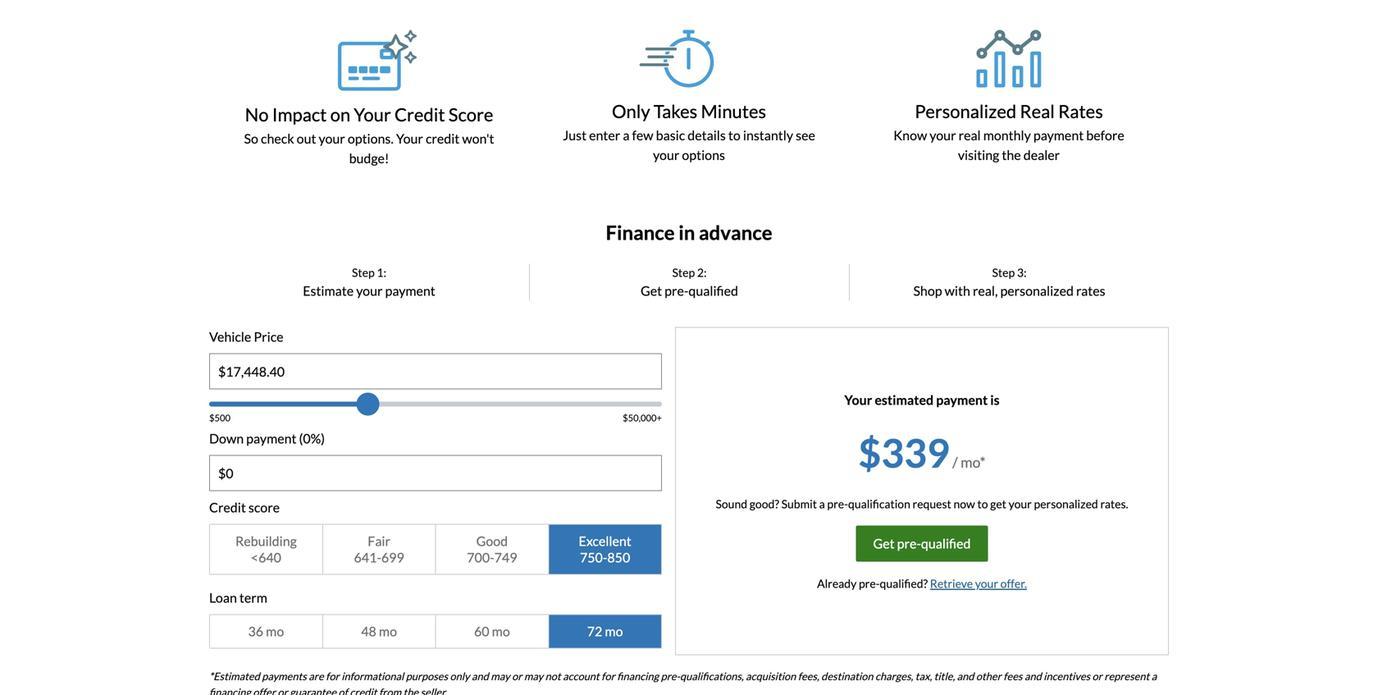 Task type: describe. For each thing, give the bounding box(es) containing it.
1 vertical spatial to
[[978, 497, 989, 511]]

$500
[[209, 413, 231, 424]]

good
[[477, 533, 508, 549]]

budge!
[[349, 150, 389, 166]]

guarantee
[[290, 686, 337, 695]]

score
[[249, 500, 280, 516]]

check
[[261, 130, 294, 146]]

36 mo
[[248, 624, 284, 640]]

sound
[[716, 497, 748, 511]]

699
[[382, 550, 404, 566]]

step 2: get pre-qualified
[[641, 266, 739, 299]]

1 vertical spatial personalized
[[1035, 497, 1099, 511]]

60 mo
[[474, 624, 510, 640]]

step for payment
[[352, 266, 375, 280]]

term
[[240, 590, 267, 606]]

qualified?
[[880, 577, 928, 591]]

pre- inside button
[[898, 536, 922, 552]]

payment inside personalized real rates know your real monthly payment before visiting the dealer
[[1034, 127, 1084, 143]]

just
[[563, 127, 587, 143]]

the inside personalized real rates know your real monthly payment before visiting the dealer
[[1003, 147, 1022, 163]]

mo*
[[961, 454, 986, 471]]

account
[[563, 670, 600, 683]]

request
[[913, 497, 952, 511]]

estimate
[[303, 283, 354, 299]]

3:
[[1018, 266, 1027, 280]]

your right get
[[1009, 497, 1032, 511]]

enter
[[589, 127, 621, 143]]

60
[[474, 624, 490, 640]]

72
[[588, 624, 603, 640]]

1 vertical spatial credit
[[209, 500, 246, 516]]

personalized real rates know your real monthly payment before visiting the dealer
[[894, 101, 1125, 163]]

qualified inside step 2: get pre-qualified
[[689, 283, 739, 299]]

is
[[991, 392, 1000, 408]]

score
[[449, 104, 494, 125]]

641-
[[354, 550, 382, 566]]

instantly
[[744, 127, 794, 143]]

real
[[1021, 101, 1055, 122]]

purposes
[[406, 670, 448, 683]]

excellent
[[579, 533, 632, 549]]

options
[[682, 147, 726, 163]]

from
[[379, 686, 401, 695]]

36
[[248, 624, 264, 640]]

1 may from the left
[[491, 670, 510, 683]]

qualifications,
[[680, 670, 744, 683]]

get
[[991, 497, 1007, 511]]

step 1: estimate your payment
[[303, 266, 436, 299]]

*estimated payments are for informational purposes only and may or may not account for financing pre-qualifications, acquisition fees, destination charges, tax, title, and other fees and incentives or represent a financing offer or guarantee of credit from the seller.
[[209, 670, 1158, 695]]

good 700-749
[[467, 533, 518, 566]]

on
[[330, 104, 351, 125]]

finance
[[606, 221, 675, 244]]

tax,
[[916, 670, 933, 683]]

seller.
[[421, 686, 447, 695]]

step 3: shop with real, personalized rates
[[914, 266, 1106, 299]]

other
[[977, 670, 1002, 683]]

minutes
[[701, 101, 767, 122]]

loan
[[209, 590, 237, 606]]

now
[[954, 497, 976, 511]]

destination
[[822, 670, 874, 683]]

your estimated payment is
[[845, 392, 1000, 408]]

the inside *estimated payments are for informational purposes only and may or may not account for financing pre-qualifications, acquisition fees, destination charges, tax, title, and other fees and incentives or represent a financing offer or guarantee of credit from the seller.
[[403, 686, 419, 695]]

retrieve your offer. link
[[931, 577, 1028, 591]]

mo for 48 mo
[[379, 624, 397, 640]]

vehicle
[[209, 329, 251, 345]]

only
[[612, 101, 651, 122]]

your inside only takes minutes just enter a few basic details to instantly see your options
[[653, 147, 680, 163]]

payment inside step 1: estimate your payment
[[385, 283, 436, 299]]

rates.
[[1101, 497, 1129, 511]]

rebuilding <640
[[236, 533, 297, 566]]

vehicle price
[[209, 329, 284, 345]]

850
[[608, 550, 631, 566]]

won't
[[462, 130, 495, 146]]

qualification
[[849, 497, 911, 511]]

your inside step 1: estimate your payment
[[356, 283, 383, 299]]

only
[[450, 670, 470, 683]]

get pre-qualified button
[[857, 526, 989, 562]]

credit inside no impact on your credit score so check out your options. your credit won't budge!
[[426, 130, 460, 146]]

know
[[894, 127, 928, 143]]

get inside step 2: get pre-qualified
[[641, 283, 662, 299]]

monthly
[[984, 127, 1032, 143]]

offer.
[[1001, 577, 1028, 591]]

a inside *estimated payments are for informational purposes only and may or may not account for financing pre-qualifications, acquisition fees, destination charges, tax, title, and other fees and incentives or represent a financing offer or guarantee of credit from the seller.
[[1152, 670, 1158, 683]]

no
[[245, 104, 269, 125]]

represent
[[1105, 670, 1150, 683]]

basic
[[656, 127, 686, 143]]

only takes minutes just enter a few basic details to instantly see your options
[[563, 101, 816, 163]]



Task type: vqa. For each thing, say whether or not it's contained in the screenshot.


Task type: locate. For each thing, give the bounding box(es) containing it.
advance
[[699, 221, 773, 244]]

2 may from the left
[[524, 670, 544, 683]]

payment up "dealer"
[[1034, 127, 1084, 143]]

few
[[632, 127, 654, 143]]

payments
[[262, 670, 307, 683]]

for right account
[[602, 670, 615, 683]]

2:
[[698, 266, 707, 280]]

1 vertical spatial a
[[820, 497, 826, 511]]

0 horizontal spatial your
[[354, 104, 391, 125]]

1 vertical spatial get
[[874, 536, 895, 552]]

1 horizontal spatial to
[[978, 497, 989, 511]]

credit down informational
[[350, 686, 377, 695]]

2 and from the left
[[958, 670, 975, 683]]

1:
[[377, 266, 387, 280]]

$50,000+
[[623, 413, 662, 424]]

0 horizontal spatial get
[[641, 283, 662, 299]]

impact
[[272, 104, 327, 125]]

rates
[[1059, 101, 1104, 122]]

credit
[[395, 104, 445, 125], [209, 500, 246, 516]]

mo right "36"
[[266, 624, 284, 640]]

finance in advance
[[606, 221, 773, 244]]

mo right 48
[[379, 624, 397, 640]]

1 horizontal spatial credit
[[426, 130, 460, 146]]

no impact on your credit score so check out your options. your credit won't budge!
[[244, 104, 495, 166]]

fair
[[368, 533, 391, 549]]

sound good? submit a pre-qualification request now to get your personalized rates.
[[716, 497, 1129, 511]]

excellent 750-850
[[579, 533, 632, 566]]

1 horizontal spatial credit
[[395, 104, 445, 125]]

72 mo
[[588, 624, 623, 640]]

$339
[[859, 429, 950, 476]]

qualified
[[689, 283, 739, 299], [922, 536, 971, 552]]

mo for 60 mo
[[492, 624, 510, 640]]

loan term
[[209, 590, 267, 606]]

submit
[[782, 497, 817, 511]]

3 mo from the left
[[492, 624, 510, 640]]

1 horizontal spatial step
[[673, 266, 695, 280]]

informational
[[342, 670, 404, 683]]

may right only
[[491, 670, 510, 683]]

step for qualified
[[673, 266, 695, 280]]

None text field
[[210, 354, 662, 389]]

for right are at the left bottom of page
[[326, 670, 340, 683]]

the down monthly
[[1003, 147, 1022, 163]]

or
[[512, 670, 522, 683], [1093, 670, 1103, 683], [278, 686, 288, 695]]

2 horizontal spatial step
[[993, 266, 1015, 280]]

0 vertical spatial get
[[641, 283, 662, 299]]

credit score
[[209, 500, 280, 516]]

pre- inside *estimated payments are for informational purposes only and may or may not account for financing pre-qualifications, acquisition fees, destination charges, tax, title, and other fees and incentives or represent a financing offer or guarantee of credit from the seller.
[[661, 670, 680, 683]]

step for real,
[[993, 266, 1015, 280]]

0 vertical spatial qualified
[[689, 283, 739, 299]]

get down the qualification
[[874, 536, 895, 552]]

0 horizontal spatial step
[[352, 266, 375, 280]]

your
[[354, 104, 391, 125], [396, 130, 423, 146], [845, 392, 873, 408]]

offer
[[253, 686, 276, 695]]

payment left is
[[937, 392, 988, 408]]

down payment (0%)
[[209, 431, 325, 447]]

to inside only takes minutes just enter a few basic details to instantly see your options
[[729, 127, 741, 143]]

1 vertical spatial your
[[396, 130, 423, 146]]

incentives
[[1044, 670, 1091, 683]]

mo right 72
[[605, 624, 623, 640]]

rates
[[1077, 283, 1106, 299]]

personalized down 3:
[[1001, 283, 1074, 299]]

1 horizontal spatial qualified
[[922, 536, 971, 552]]

2 mo from the left
[[379, 624, 397, 640]]

2 vertical spatial your
[[845, 392, 873, 408]]

see
[[796, 127, 816, 143]]

749
[[495, 550, 518, 566]]

title,
[[935, 670, 956, 683]]

/
[[953, 454, 958, 471]]

0 vertical spatial the
[[1003, 147, 1022, 163]]

personalized left rates.
[[1035, 497, 1099, 511]]

0 vertical spatial a
[[623, 127, 630, 143]]

and right title, in the right of the page
[[958, 670, 975, 683]]

credit
[[426, 130, 460, 146], [350, 686, 377, 695]]

$339 / mo*
[[859, 429, 986, 476]]

financing down 72 mo
[[617, 670, 659, 683]]

visiting
[[959, 147, 1000, 163]]

2 for from the left
[[602, 670, 615, 683]]

and right fees
[[1025, 670, 1042, 683]]

0 horizontal spatial a
[[623, 127, 630, 143]]

or down the payments
[[278, 686, 288, 695]]

0 vertical spatial personalized
[[1001, 283, 1074, 299]]

step left 2:
[[673, 266, 695, 280]]

0 horizontal spatial for
[[326, 670, 340, 683]]

mo for 36 mo
[[266, 624, 284, 640]]

2 horizontal spatial and
[[1025, 670, 1042, 683]]

1 vertical spatial financing
[[209, 686, 251, 695]]

payment down 1:
[[385, 283, 436, 299]]

1 horizontal spatial or
[[512, 670, 522, 683]]

1 horizontal spatial a
[[820, 497, 826, 511]]

step inside step 3: shop with real, personalized rates
[[993, 266, 1015, 280]]

a right submit
[[820, 497, 826, 511]]

*estimated
[[209, 670, 260, 683]]

a
[[623, 127, 630, 143], [820, 497, 826, 511], [1152, 670, 1158, 683]]

get down finance on the top of the page
[[641, 283, 662, 299]]

Down payment (0%) text field
[[210, 456, 662, 491]]

qualified down 2:
[[689, 283, 739, 299]]

1 horizontal spatial financing
[[617, 670, 659, 683]]

step inside step 2: get pre-qualified
[[673, 266, 695, 280]]

0 horizontal spatial qualified
[[689, 283, 739, 299]]

0 vertical spatial credit
[[426, 130, 460, 146]]

in
[[679, 221, 696, 244]]

real,
[[973, 283, 998, 299]]

financing
[[617, 670, 659, 683], [209, 686, 251, 695]]

1 horizontal spatial may
[[524, 670, 544, 683]]

mo for 72 mo
[[605, 624, 623, 640]]

not
[[546, 670, 561, 683]]

a inside only takes minutes just enter a few basic details to instantly see your options
[[623, 127, 630, 143]]

may left the not
[[524, 670, 544, 683]]

1 horizontal spatial your
[[396, 130, 423, 146]]

get inside button
[[874, 536, 895, 552]]

out
[[297, 130, 316, 146]]

0 horizontal spatial the
[[403, 686, 419, 695]]

the
[[1003, 147, 1022, 163], [403, 686, 419, 695]]

1 step from the left
[[352, 266, 375, 280]]

2 horizontal spatial a
[[1152, 670, 1158, 683]]

real
[[959, 127, 981, 143]]

your inside no impact on your credit score so check out your options. your credit won't budge!
[[319, 130, 345, 146]]

your left offer.
[[976, 577, 999, 591]]

(0%)
[[299, 431, 325, 447]]

0 horizontal spatial and
[[472, 670, 489, 683]]

2 step from the left
[[673, 266, 695, 280]]

payment left (0%)
[[246, 431, 297, 447]]

your inside personalized real rates know your real monthly payment before visiting the dealer
[[930, 127, 957, 143]]

options.
[[348, 130, 394, 146]]

48 mo
[[361, 624, 397, 640]]

0 vertical spatial financing
[[617, 670, 659, 683]]

rebuilding
[[236, 533, 297, 549]]

charges,
[[876, 670, 914, 683]]

your right options.
[[396, 130, 423, 146]]

pre-
[[665, 283, 689, 299], [828, 497, 849, 511], [898, 536, 922, 552], [859, 577, 880, 591], [661, 670, 680, 683]]

1 vertical spatial credit
[[350, 686, 377, 695]]

0 horizontal spatial or
[[278, 686, 288, 695]]

so
[[244, 130, 258, 146]]

financing down *estimated
[[209, 686, 251, 695]]

or left the not
[[512, 670, 522, 683]]

your down on
[[319, 130, 345, 146]]

1 and from the left
[[472, 670, 489, 683]]

750-
[[580, 550, 608, 566]]

a left few at the left
[[623, 127, 630, 143]]

qualified up retrieve
[[922, 536, 971, 552]]

your down the basic
[[653, 147, 680, 163]]

1 vertical spatial the
[[403, 686, 419, 695]]

down
[[209, 431, 244, 447]]

1 vertical spatial qualified
[[922, 536, 971, 552]]

0 horizontal spatial to
[[729, 127, 741, 143]]

0 horizontal spatial credit
[[209, 500, 246, 516]]

credit left the won't
[[426, 130, 460, 146]]

your left the real
[[930, 127, 957, 143]]

2 vertical spatial a
[[1152, 670, 1158, 683]]

are
[[309, 670, 324, 683]]

0 horizontal spatial may
[[491, 670, 510, 683]]

personalized inside step 3: shop with real, personalized rates
[[1001, 283, 1074, 299]]

1 horizontal spatial the
[[1003, 147, 1022, 163]]

with
[[945, 283, 971, 299]]

2 horizontal spatial your
[[845, 392, 873, 408]]

step left 1:
[[352, 266, 375, 280]]

fees,
[[798, 670, 820, 683]]

48
[[361, 624, 377, 640]]

retrieve
[[931, 577, 974, 591]]

1 horizontal spatial for
[[602, 670, 615, 683]]

to left get
[[978, 497, 989, 511]]

1 horizontal spatial and
[[958, 670, 975, 683]]

your left estimated
[[845, 392, 873, 408]]

credit inside *estimated payments are for informational purposes only and may or may not account for financing pre-qualifications, acquisition fees, destination charges, tax, title, and other fees and incentives or represent a financing offer or guarantee of credit from the seller.
[[350, 686, 377, 695]]

1 horizontal spatial get
[[874, 536, 895, 552]]

credit inside no impact on your credit score so check out your options. your credit won't budge!
[[395, 104, 445, 125]]

shop
[[914, 283, 943, 299]]

0 vertical spatial credit
[[395, 104, 445, 125]]

3 step from the left
[[993, 266, 1015, 280]]

0 horizontal spatial financing
[[209, 686, 251, 695]]

a right represent
[[1152, 670, 1158, 683]]

get
[[641, 283, 662, 299], [874, 536, 895, 552]]

1 for from the left
[[326, 670, 340, 683]]

0 vertical spatial to
[[729, 127, 741, 143]]

or left represent
[[1093, 670, 1103, 683]]

0 vertical spatial your
[[354, 104, 391, 125]]

0 horizontal spatial credit
[[350, 686, 377, 695]]

fees
[[1004, 670, 1023, 683]]

3 and from the left
[[1025, 670, 1042, 683]]

step left 3:
[[993, 266, 1015, 280]]

2 horizontal spatial or
[[1093, 670, 1103, 683]]

to down minutes
[[729, 127, 741, 143]]

mo right '60'
[[492, 624, 510, 640]]

your down 1:
[[356, 283, 383, 299]]

1 mo from the left
[[266, 624, 284, 640]]

step
[[352, 266, 375, 280], [673, 266, 695, 280], [993, 266, 1015, 280]]

pre- inside step 2: get pre-qualified
[[665, 283, 689, 299]]

your
[[930, 127, 957, 143], [319, 130, 345, 146], [653, 147, 680, 163], [356, 283, 383, 299], [1009, 497, 1032, 511], [976, 577, 999, 591]]

of
[[339, 686, 348, 695]]

4 mo from the left
[[605, 624, 623, 640]]

700-
[[467, 550, 495, 566]]

step inside step 1: estimate your payment
[[352, 266, 375, 280]]

the right from
[[403, 686, 419, 695]]

<640
[[251, 550, 281, 566]]

already
[[818, 577, 857, 591]]

and right only
[[472, 670, 489, 683]]

qualified inside button
[[922, 536, 971, 552]]

your up options.
[[354, 104, 391, 125]]



